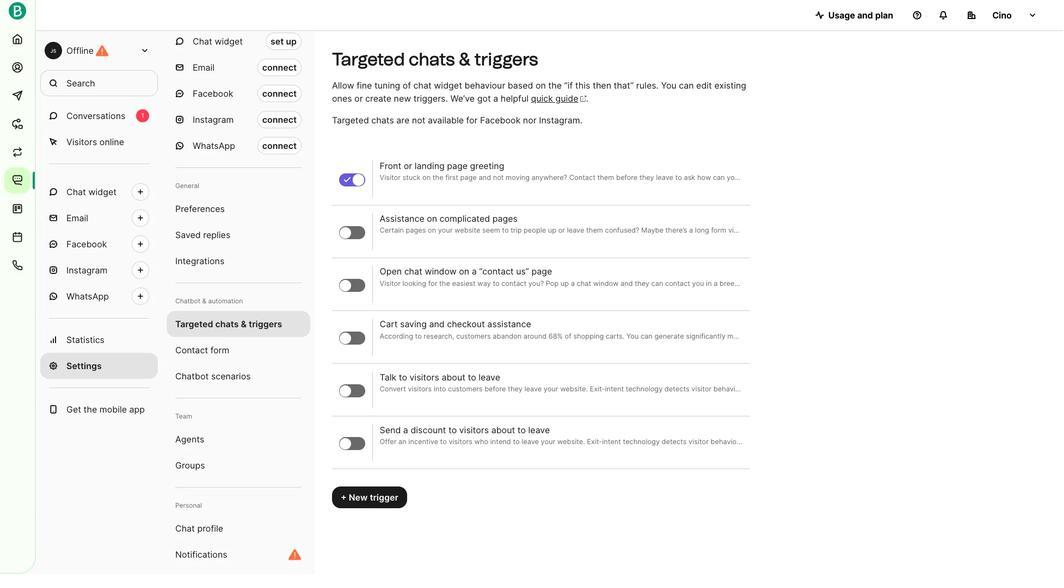 Task type: describe. For each thing, give the bounding box(es) containing it.
1 vertical spatial us"
[[1014, 280, 1024, 288]]

triggers.
[[414, 93, 448, 104]]

1 vertical spatial targeted
[[332, 115, 369, 126]]

just
[[893, 280, 907, 288]]

0 horizontal spatial chat widget
[[66, 187, 117, 198]]

trigger
[[370, 493, 398, 504]]

tuning
[[374, 80, 400, 91]]

cino
[[993, 10, 1012, 21]]

open chat window on a "contact us" page visitor looking for the easiest way to contact you? pop up a chat window and they can contact you in a breeze, rather than having to wait for an email back. just enter the url for your "contact us" page.
[[380, 266, 1044, 288]]

for right url
[[957, 280, 966, 288]]

1 vertical spatial visitors
[[459, 425, 489, 436]]

0 vertical spatial leave
[[479, 372, 500, 383]]

breeze,
[[720, 280, 744, 288]]

form
[[210, 345, 229, 356]]

chat widget link
[[40, 179, 158, 205]]

1 vertical spatial "contact
[[984, 280, 1012, 288]]

chats inside "link"
[[215, 319, 239, 330]]

a right pop
[[571, 280, 575, 288]]

integrations link
[[167, 248, 310, 274]]

1 vertical spatial instagram
[[66, 265, 107, 276]]

then
[[593, 80, 611, 91]]

1 contact from the left
[[501, 280, 527, 288]]

landing
[[415, 161, 445, 172]]

cart saving and checkout assistance link
[[380, 319, 743, 342]]

groups
[[175, 461, 205, 471]]

easiest
[[452, 280, 476, 288]]

an
[[844, 280, 852, 288]]

0 vertical spatial visitors
[[410, 372, 439, 383]]

send a discount to visitors about to leave
[[380, 425, 550, 436]]

can inside open chat window on a "contact us" page visitor looking for the easiest way to contact you? pop up a chat window and they can contact you in a breeze, rather than having to wait for an email back. just enter the url for your "contact us" page.
[[651, 280, 663, 288]]

send
[[380, 425, 401, 436]]

checkout
[[447, 319, 485, 330]]

on inside open chat window on a "contact us" page visitor looking for the easiest way to contact you? pop up a chat window and they can contact you in a breeze, rather than having to wait for an email back. just enter the url for your "contact us" page.
[[459, 266, 469, 277]]

targeted chats are not available for facebook nor instagram.
[[332, 115, 583, 126]]

.
[[586, 93, 589, 104]]

greeting
[[470, 161, 504, 172]]

targeted chats & triggers inside "link"
[[175, 319, 282, 330]]

complicated
[[440, 214, 490, 225]]

"if
[[564, 80, 573, 91]]

connect for instagram
[[262, 114, 297, 125]]

0 horizontal spatial up
[[286, 36, 297, 47]]

allow fine tuning of chat widget behaviour based on the "if this then that" rules. you can edit existing ones or create new triggers. we've got a helpful
[[332, 80, 746, 104]]

url
[[941, 280, 955, 288]]

js
[[50, 48, 56, 54]]

2 vertical spatial chat
[[577, 280, 591, 288]]

connect for facebook
[[262, 88, 297, 99]]

open
[[380, 266, 402, 277]]

get
[[66, 404, 81, 415]]

allow
[[332, 80, 354, 91]]

on inside allow fine tuning of chat widget behaviour based on the "if this then that" rules. you can edit existing ones or create new triggers. we've got a helpful
[[536, 80, 546, 91]]

get the mobile app
[[66, 404, 145, 415]]

rather
[[746, 280, 766, 288]]

email link
[[40, 205, 158, 231]]

visitors online link
[[40, 129, 158, 155]]

new
[[394, 93, 411, 104]]

& inside "link"
[[241, 319, 247, 330]]

+ new trigger
[[341, 493, 398, 504]]

chatbot for chatbot scenarios
[[175, 371, 209, 382]]

chatbot scenarios link
[[167, 364, 310, 390]]

send a discount to visitors about to leave link
[[380, 425, 743, 447]]

contact form link
[[167, 338, 310, 364]]

0 horizontal spatial &
[[202, 297, 206, 305]]

instagram.
[[539, 115, 583, 126]]

team
[[175, 413, 192, 421]]

chatbot scenarios
[[175, 371, 251, 382]]

than
[[768, 280, 783, 288]]

0 vertical spatial page
[[447, 161, 468, 172]]

talk
[[380, 372, 396, 383]]

pages
[[493, 214, 518, 225]]

ones
[[332, 93, 352, 104]]

page.
[[1026, 280, 1044, 288]]

back.
[[873, 280, 891, 288]]

targeted inside "link"
[[175, 319, 213, 330]]

assistance on complicated pages link
[[380, 214, 743, 236]]

email
[[854, 280, 871, 288]]

based
[[508, 80, 533, 91]]

not
[[412, 115, 425, 126]]

0 vertical spatial targeted chats & triggers
[[332, 49, 538, 70]]

set
[[271, 36, 284, 47]]

enter
[[909, 280, 926, 288]]

1 horizontal spatial chats
[[371, 115, 394, 126]]

wait
[[817, 280, 831, 288]]

discount
[[411, 425, 446, 436]]

chatbot & automation
[[175, 297, 243, 305]]

chat profile
[[175, 524, 223, 535]]

0 vertical spatial us"
[[516, 266, 529, 277]]

cart saving and checkout assistance
[[380, 319, 531, 330]]

assistance on complicated pages
[[380, 214, 518, 225]]

statistics
[[66, 335, 104, 346]]

preferences
[[175, 204, 225, 214]]

1 horizontal spatial email
[[193, 62, 215, 73]]

the left easiest
[[439, 280, 450, 288]]

for down we've
[[466, 115, 478, 126]]

1 vertical spatial chat
[[404, 266, 422, 277]]

settings link
[[40, 353, 158, 379]]

way
[[478, 280, 491, 288]]

chatbot for chatbot & automation
[[175, 297, 200, 305]]

in
[[706, 280, 712, 288]]

agents
[[175, 434, 204, 445]]

saving
[[400, 319, 427, 330]]

rules.
[[636, 80, 659, 91]]

online
[[100, 137, 124, 148]]

0 vertical spatial widget
[[215, 36, 243, 47]]

0 vertical spatial targeted
[[332, 49, 405, 70]]

chat inside allow fine tuning of chat widget behaviour based on the "if this then that" rules. you can edit existing ones or create new triggers. we've got a helpful
[[414, 80, 432, 91]]

can inside allow fine tuning of chat widget behaviour based on the "if this then that" rules. you can edit existing ones or create new triggers. we've got a helpful
[[679, 80, 694, 91]]

agents link
[[167, 427, 310, 453]]

a right in
[[714, 280, 718, 288]]

0 vertical spatial facebook
[[193, 88, 233, 99]]

cart
[[380, 319, 398, 330]]

profile
[[197, 524, 223, 535]]

helpful
[[501, 93, 529, 104]]

instagram link
[[40, 257, 158, 284]]

create
[[365, 93, 391, 104]]



Task type: locate. For each thing, give the bounding box(es) containing it.
saved
[[175, 230, 201, 241]]

0 horizontal spatial on
[[427, 214, 437, 225]]

saved replies
[[175, 230, 230, 241]]

1 vertical spatial about
[[491, 425, 515, 436]]

offline
[[66, 45, 94, 56]]

2 vertical spatial &
[[241, 319, 247, 330]]

behaviour
[[465, 80, 505, 91]]

1 horizontal spatial triggers
[[474, 49, 538, 70]]

2 vertical spatial targeted
[[175, 319, 213, 330]]

1 horizontal spatial widget
[[215, 36, 243, 47]]

can right they
[[651, 280, 663, 288]]

statistics link
[[40, 327, 158, 353]]

1 vertical spatial up
[[561, 280, 569, 288]]

chat up looking
[[404, 266, 422, 277]]

contact
[[501, 280, 527, 288], [665, 280, 690, 288]]

contact left you
[[665, 280, 690, 288]]

1 vertical spatial on
[[427, 214, 437, 225]]

"contact right your
[[984, 280, 1012, 288]]

the right get at left bottom
[[84, 404, 97, 415]]

the inside allow fine tuning of chat widget behaviour based on the "if this then that" rules. you can edit existing ones or create new triggers. we've got a helpful
[[548, 80, 562, 91]]

1 vertical spatial facebook
[[480, 115, 521, 126]]

quick guide link
[[531, 93, 586, 104]]

0 horizontal spatial "contact
[[479, 266, 514, 277]]

search
[[66, 78, 95, 89]]

1 vertical spatial chats
[[371, 115, 394, 126]]

0 horizontal spatial leave
[[479, 372, 500, 383]]

0 vertical spatial instagram
[[193, 114, 234, 125]]

visitors right discount
[[459, 425, 489, 436]]

a inside allow fine tuning of chat widget behaviour based on the "if this then that" rules. you can edit existing ones or create new triggers. we've got a helpful
[[493, 93, 498, 104]]

2 horizontal spatial facebook
[[480, 115, 521, 126]]

0 vertical spatial and
[[857, 10, 873, 21]]

targeted chats & triggers link
[[167, 311, 310, 338]]

0 horizontal spatial visitors
[[410, 372, 439, 383]]

0 vertical spatial email
[[193, 62, 215, 73]]

chat inside 'chat profile' link
[[175, 524, 195, 535]]

0 vertical spatial or
[[354, 93, 363, 104]]

up inside open chat window on a "contact us" page visitor looking for the easiest way to contact you? pop up a chat window and they can contact you in a breeze, rather than having to wait for an email back. just enter the url for your "contact us" page.
[[561, 280, 569, 288]]

1 vertical spatial can
[[651, 280, 663, 288]]

we've
[[450, 93, 475, 104]]

1 horizontal spatial us"
[[1014, 280, 1024, 288]]

chat
[[193, 36, 212, 47], [66, 187, 86, 198], [175, 524, 195, 535]]

up right pop
[[561, 280, 569, 288]]

mobile
[[100, 404, 127, 415]]

chatbot
[[175, 297, 200, 305], [175, 371, 209, 382]]

talk to visitors about to leave
[[380, 372, 500, 383]]

and left they
[[621, 280, 633, 288]]

on up quick
[[536, 80, 546, 91]]

1 vertical spatial or
[[404, 161, 412, 172]]

3 connect from the top
[[262, 114, 297, 125]]

up
[[286, 36, 297, 47], [561, 280, 569, 288]]

0 horizontal spatial triggers
[[249, 319, 282, 330]]

0 horizontal spatial or
[[354, 93, 363, 104]]

& up behaviour
[[459, 49, 471, 70]]

you?
[[528, 280, 544, 288]]

1 horizontal spatial visitors
[[459, 425, 489, 436]]

chats down automation
[[215, 319, 239, 330]]

chat up triggers.
[[414, 80, 432, 91]]

page
[[447, 161, 468, 172], [532, 266, 552, 277]]

window left they
[[593, 280, 619, 288]]

"contact up way
[[479, 266, 514, 277]]

0 horizontal spatial window
[[425, 266, 457, 277]]

us" up you?
[[516, 266, 529, 277]]

chatbot left automation
[[175, 297, 200, 305]]

chats left are
[[371, 115, 394, 126]]

on up easiest
[[459, 266, 469, 277]]

1 vertical spatial chat
[[66, 187, 86, 198]]

your
[[968, 280, 982, 288]]

nor
[[523, 115, 537, 126]]

1 horizontal spatial about
[[491, 425, 515, 436]]

of
[[403, 80, 411, 91]]

facebook
[[193, 88, 233, 99], [480, 115, 521, 126], [66, 239, 107, 250]]

assistance
[[380, 214, 424, 225]]

connect for whatsapp
[[262, 140, 297, 151]]

2 horizontal spatial chats
[[409, 49, 455, 70]]

0 horizontal spatial instagram
[[66, 265, 107, 276]]

0 horizontal spatial widget
[[88, 187, 117, 198]]

for
[[466, 115, 478, 126], [428, 280, 437, 288], [833, 280, 842, 288], [957, 280, 966, 288]]

or inside allow fine tuning of chat widget behaviour based on the "if this then that" rules. you can edit existing ones or create new triggers. we've got a helpful
[[354, 93, 363, 104]]

usage
[[828, 10, 855, 21]]

chat right pop
[[577, 280, 591, 288]]

0 horizontal spatial and
[[429, 319, 445, 330]]

1 horizontal spatial contact
[[665, 280, 690, 288]]

0 vertical spatial chat
[[193, 36, 212, 47]]

0 horizontal spatial page
[[447, 161, 468, 172]]

targeted chats & triggers down automation
[[175, 319, 282, 330]]

0 horizontal spatial targeted chats & triggers
[[175, 319, 282, 330]]

1 vertical spatial chat widget
[[66, 187, 117, 198]]

1 horizontal spatial chat widget
[[193, 36, 243, 47]]

0 vertical spatial chat widget
[[193, 36, 243, 47]]

2 horizontal spatial &
[[459, 49, 471, 70]]

personal
[[175, 502, 202, 510]]

widget
[[215, 36, 243, 47], [434, 80, 462, 91], [88, 187, 117, 198]]

triggers up "contact form" 'link'
[[249, 319, 282, 330]]

widget up we've
[[434, 80, 462, 91]]

targeted up "fine"
[[332, 49, 405, 70]]

on right assistance at the left top of the page
[[427, 214, 437, 225]]

0 vertical spatial can
[[679, 80, 694, 91]]

0 horizontal spatial us"
[[516, 266, 529, 277]]

or down "fine"
[[354, 93, 363, 104]]

0 vertical spatial "contact
[[479, 266, 514, 277]]

get the mobile app link
[[40, 397, 158, 423]]

1 vertical spatial email
[[66, 213, 88, 224]]

1 horizontal spatial targeted chats & triggers
[[332, 49, 538, 70]]

and inside open chat window on a "contact us" page visitor looking for the easiest way to contact you? pop up a chat window and they can contact you in a breeze, rather than having to wait for an email back. just enter the url for your "contact us" page.
[[621, 280, 633, 288]]

0 vertical spatial window
[[425, 266, 457, 277]]

0 horizontal spatial email
[[66, 213, 88, 224]]

& left automation
[[202, 297, 206, 305]]

1 vertical spatial page
[[532, 266, 552, 277]]

1 horizontal spatial facebook
[[193, 88, 233, 99]]

quick guide
[[531, 93, 578, 104]]

chats up of
[[409, 49, 455, 70]]

front or landing page greeting link
[[380, 161, 743, 183]]

1 horizontal spatial whatsapp
[[193, 140, 235, 151]]

search link
[[40, 70, 158, 96]]

email inside email link
[[66, 213, 88, 224]]

1 horizontal spatial &
[[241, 319, 247, 330]]

set up
[[271, 36, 297, 47]]

whatsapp down instagram link
[[66, 291, 109, 302]]

integrations
[[175, 256, 224, 267]]

or right front
[[404, 161, 412, 172]]

+
[[341, 493, 347, 504]]

scenarios
[[211, 371, 251, 382]]

page up you?
[[532, 266, 552, 277]]

facebook link
[[40, 231, 158, 257]]

can right you
[[679, 80, 694, 91]]

2 chatbot from the top
[[175, 371, 209, 382]]

whatsapp up general
[[193, 140, 235, 151]]

1 horizontal spatial leave
[[528, 425, 550, 436]]

0 vertical spatial &
[[459, 49, 471, 70]]

automation
[[208, 297, 243, 305]]

saved replies link
[[167, 222, 310, 248]]

triggers up based
[[474, 49, 538, 70]]

replies
[[203, 230, 230, 241]]

contact
[[175, 345, 208, 356]]

0 vertical spatial whatsapp
[[193, 140, 235, 151]]

a right send
[[403, 425, 408, 436]]

chat inside the chat widget link
[[66, 187, 86, 198]]

2 horizontal spatial and
[[857, 10, 873, 21]]

and right saving at the left
[[429, 319, 445, 330]]

contact left you?
[[501, 280, 527, 288]]

1 connect from the top
[[262, 62, 297, 73]]

you
[[661, 80, 677, 91]]

& up "contact form" 'link'
[[241, 319, 247, 330]]

groups link
[[167, 453, 310, 479]]

notifications
[[175, 550, 227, 561]]

facebook inside 'link'
[[66, 239, 107, 250]]

or inside front or landing page greeting link
[[404, 161, 412, 172]]

chat profile link
[[167, 516, 310, 542]]

2 vertical spatial and
[[429, 319, 445, 330]]

1 horizontal spatial up
[[561, 280, 569, 288]]

you
[[692, 280, 704, 288]]

connect for email
[[262, 62, 297, 73]]

1 vertical spatial widget
[[434, 80, 462, 91]]

are
[[396, 115, 410, 126]]

for right looking
[[428, 280, 437, 288]]

looking
[[403, 280, 426, 288]]

app
[[129, 404, 145, 415]]

plan
[[875, 10, 893, 21]]

widget up email link
[[88, 187, 117, 198]]

targeted up the contact
[[175, 319, 213, 330]]

visitors right talk
[[410, 372, 439, 383]]

a right 'got'
[[493, 93, 498, 104]]

fine
[[357, 80, 372, 91]]

0 horizontal spatial can
[[651, 280, 663, 288]]

up right set
[[286, 36, 297, 47]]

page inside open chat window on a "contact us" page visitor looking for the easiest way to contact you? pop up a chat window and they can contact you in a breeze, rather than having to wait for an email back. just enter the url for your "contact us" page.
[[532, 266, 552, 277]]

2 vertical spatial facebook
[[66, 239, 107, 250]]

1 vertical spatial leave
[[528, 425, 550, 436]]

us" left page.
[[1014, 280, 1024, 288]]

2 connect from the top
[[262, 88, 297, 99]]

2 vertical spatial on
[[459, 266, 469, 277]]

usage and plan button
[[807, 4, 902, 26]]

visitors online
[[66, 137, 124, 148]]

chat
[[414, 80, 432, 91], [404, 266, 422, 277], [577, 280, 591, 288]]

1 vertical spatial targeted chats & triggers
[[175, 319, 282, 330]]

0 vertical spatial chatbot
[[175, 297, 200, 305]]

1 vertical spatial window
[[593, 280, 619, 288]]

2 horizontal spatial widget
[[434, 80, 462, 91]]

widget inside allow fine tuning of chat widget behaviour based on the "if this then that" rules. you can edit existing ones or create new triggers. we've got a helpful
[[434, 80, 462, 91]]

or
[[354, 93, 363, 104], [404, 161, 412, 172]]

1 horizontal spatial page
[[532, 266, 552, 277]]

1 horizontal spatial window
[[593, 280, 619, 288]]

0 vertical spatial on
[[536, 80, 546, 91]]

window up easiest
[[425, 266, 457, 277]]

2 horizontal spatial on
[[536, 80, 546, 91]]

about
[[442, 372, 465, 383], [491, 425, 515, 436]]

notifications link
[[167, 542, 310, 568]]

1 horizontal spatial and
[[621, 280, 633, 288]]

on inside "assistance on complicated pages" link
[[427, 214, 437, 225]]

instagram
[[193, 114, 234, 125], [66, 265, 107, 276]]

0 horizontal spatial about
[[442, 372, 465, 383]]

1 vertical spatial whatsapp
[[66, 291, 109, 302]]

1 chatbot from the top
[[175, 297, 200, 305]]

2 contact from the left
[[665, 280, 690, 288]]

preferences link
[[167, 196, 310, 222]]

a up easiest
[[472, 266, 477, 277]]

1 vertical spatial chatbot
[[175, 371, 209, 382]]

to
[[493, 280, 500, 288], [809, 280, 815, 288], [399, 372, 407, 383], [468, 372, 476, 383], [449, 425, 457, 436], [518, 425, 526, 436]]

email
[[193, 62, 215, 73], [66, 213, 88, 224]]

4 connect from the top
[[262, 140, 297, 151]]

front or landing page greeting
[[380, 161, 504, 172]]

and left 'plan'
[[857, 10, 873, 21]]

1
[[141, 112, 144, 120]]

and inside button
[[857, 10, 873, 21]]

triggers
[[474, 49, 538, 70], [249, 319, 282, 330]]

assistance
[[487, 319, 531, 330]]

2 vertical spatial chats
[[215, 319, 239, 330]]

targeted down ones at left top
[[332, 115, 369, 126]]

for left an
[[833, 280, 842, 288]]

2 vertical spatial chat
[[175, 524, 195, 535]]

2 vertical spatial widget
[[88, 187, 117, 198]]

conversations
[[66, 111, 125, 121]]

visitors
[[66, 137, 97, 148]]

1 horizontal spatial can
[[679, 80, 694, 91]]

widget left set
[[215, 36, 243, 47]]

0 horizontal spatial facebook
[[66, 239, 107, 250]]

chatbot down the contact
[[175, 371, 209, 382]]

page right landing
[[447, 161, 468, 172]]

the left url
[[928, 280, 939, 288]]

1 horizontal spatial instagram
[[193, 114, 234, 125]]

&
[[459, 49, 471, 70], [202, 297, 206, 305], [241, 319, 247, 330]]

0 vertical spatial about
[[442, 372, 465, 383]]

the up quick guide
[[548, 80, 562, 91]]

they
[[635, 280, 649, 288]]

targeted chats & triggers up of
[[332, 49, 538, 70]]

1 horizontal spatial or
[[404, 161, 412, 172]]

0 vertical spatial triggers
[[474, 49, 538, 70]]

triggers inside targeted chats & triggers "link"
[[249, 319, 282, 330]]

0 horizontal spatial chats
[[215, 319, 239, 330]]



Task type: vqa. For each thing, say whether or not it's contained in the screenshot.


